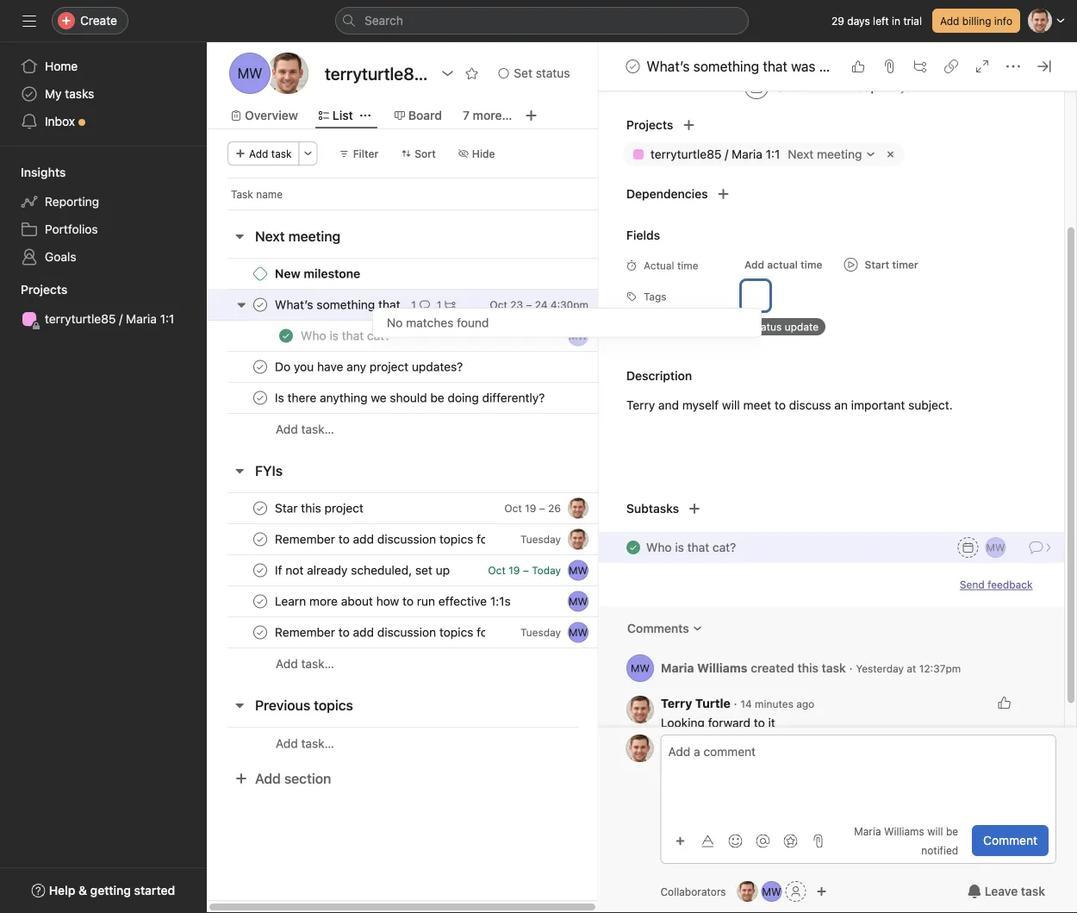 Task type: vqa. For each thing, say whether or not it's contained in the screenshot.
bottommost the 19
yes



Task type: locate. For each thing, give the bounding box(es) containing it.
2 1 from the left
[[437, 299, 442, 311]]

0 vertical spatial add task…
[[276, 422, 334, 436]]

1 horizontal spatial next
[[788, 147, 814, 162]]

terryturtle85 inside terryturtle85 / maria 1:1 'link'
[[45, 312, 116, 326]]

repeats image
[[895, 81, 909, 94]]

1 vertical spatial next meeting
[[255, 228, 341, 244]]

more actions for this task image
[[1007, 59, 1021, 73]]

add inside header fyis tree grid
[[276, 657, 298, 671]]

task… up star this project text box
[[301, 422, 334, 436]]

completed image
[[250, 357, 271, 377], [623, 538, 644, 558], [250, 591, 271, 612], [250, 622, 271, 643]]

Is there anything we should be doing differently? text field
[[272, 389, 550, 407]]

mw inside who is that cat? cell
[[569, 330, 588, 342]]

will left the meet
[[722, 398, 740, 413]]

0 horizontal spatial 4:30pm
[[551, 299, 589, 311]]

oct 19 – today
[[488, 564, 561, 576]]

clear due date image
[[924, 82, 934, 93]]

terry up looking
[[661, 697, 692, 711]]

task… inside header next meeting tree grid
[[301, 422, 334, 436]]

fields
[[626, 229, 660, 243]]

2 add task… button from the top
[[276, 654, 334, 673]]

task right leave
[[1022, 884, 1046, 899]]

header next meeting tree grid
[[207, 258, 663, 445]]

tt
[[280, 65, 296, 81], [572, 502, 585, 514], [572, 533, 585, 545], [634, 704, 647, 716], [634, 742, 647, 755], [742, 886, 755, 898]]

overview link
[[231, 106, 298, 125]]

0 horizontal spatial projects
[[21, 282, 68, 297]]

0 horizontal spatial 1
[[412, 299, 416, 311]]

1 horizontal spatial meeting
[[817, 147, 862, 162]]

completed image
[[623, 56, 644, 77], [250, 294, 271, 315], [276, 326, 297, 346], [250, 388, 271, 408], [250, 498, 271, 519], [250, 529, 271, 550], [250, 560, 271, 581]]

– left 26 in the bottom right of the page
[[540, 502, 546, 514]]

more actions image
[[303, 148, 314, 159]]

maria inside maria williams will be notified
[[855, 826, 882, 838]]

started
[[134, 883, 175, 898]]

completed checkbox for if not already scheduled, set up a recurring 1:1 meeting in your calendar text box
[[250, 560, 271, 581]]

0 vertical spatial will
[[722, 398, 740, 413]]

· left 14 in the right of the page
[[734, 697, 737, 711]]

help & getting started
[[49, 883, 175, 898]]

1 vertical spatial next
[[255, 228, 285, 244]]

2 task… from the top
[[301, 657, 334, 671]]

mw row down move tasks between sections icon
[[207, 320, 663, 352]]

– right move tasks between sections icon
[[526, 299, 532, 311]]

will left be
[[928, 826, 944, 838]]

row
[[228, 209, 599, 210], [207, 258, 663, 290], [207, 289, 663, 321], [207, 351, 663, 383], [207, 382, 663, 414], [207, 492, 663, 524], [207, 523, 663, 555], [207, 554, 663, 586], [207, 617, 663, 648]]

24 down harder
[[827, 80, 842, 94]]

add task… button up fyis button
[[276, 420, 334, 439]]

If not already scheduled, set up a recurring 1:1 meeting in your calendar text field
[[272, 562, 454, 579]]

0 horizontal spatial williams
[[697, 661, 748, 675]]

24 right move tasks between sections icon
[[535, 299, 548, 311]]

mw button inside remember to add discussion topics for the next meeting cell
[[568, 622, 589, 643]]

0 horizontal spatial terryturtle85 / maria 1:1
[[45, 312, 174, 326]]

if not already scheduled, set up a recurring 1:1 meeting in your calendar cell
[[207, 554, 600, 586]]

19 inside if not already scheduled, set up a recurring 1:1 meeting in your calendar cell
[[509, 564, 520, 576]]

/ inside terryturtle85 / maria 1:1 'link'
[[119, 312, 123, 326]]

new milestone cell
[[207, 258, 600, 290]]

1 vertical spatial 4:30pm
[[551, 299, 589, 311]]

1 left move tasks between sections icon
[[437, 299, 442, 311]]

2 vertical spatial add task… button
[[276, 734, 334, 753]]

my tasks link
[[10, 80, 197, 108]]

completed image inside if not already scheduled, set up a recurring 1:1 meeting in your calendar cell
[[250, 560, 271, 581]]

help & getting started button
[[20, 875, 186, 906]]

0 vertical spatial terryturtle85
[[651, 147, 722, 162]]

it
[[768, 716, 775, 730]]

1 horizontal spatial terryturtle85 / maria 1:1
[[651, 147, 780, 162]]

3 task… from the top
[[301, 736, 334, 751]]

0 vertical spatial 0 likes. click to like this task image
[[852, 59, 866, 73]]

1 vertical spatial /
[[119, 312, 123, 326]]

oct 23 – 24 4:30pm inside what's something that was harder than expected? cell
[[490, 299, 589, 311]]

1 1 button from the left
[[408, 296, 434, 313]]

1 add task… button from the top
[[276, 420, 334, 439]]

williams for created
[[697, 661, 748, 675]]

4:30pm down than
[[845, 80, 889, 94]]

0 vertical spatial projects
[[626, 118, 673, 132]]

oct down that
[[776, 80, 796, 94]]

task for add task
[[271, 147, 292, 160]]

– inside what's something that was harder than expected? cell
[[526, 299, 532, 311]]

add billing info
[[941, 15, 1013, 27]]

add
[[941, 15, 960, 27], [249, 147, 269, 160], [745, 259, 764, 271], [276, 422, 298, 436], [276, 657, 298, 671], [276, 736, 298, 751], [255, 770, 281, 787]]

leave
[[985, 884, 1019, 899]]

2 tuesday from the top
[[521, 626, 561, 639]]

terryturtle85
[[651, 147, 722, 162], [45, 312, 116, 326]]

completed checkbox inside the star this project cell
[[250, 498, 271, 519]]

time right the actual
[[801, 259, 823, 271]]

0 horizontal spatial time
[[677, 260, 699, 272]]

1 tuesday from the top
[[521, 533, 561, 545]]

add task button
[[228, 141, 300, 166]]

1 vertical spatial to
[[754, 716, 765, 730]]

0 vertical spatial terryturtle85 / maria 1:1
[[651, 147, 780, 162]]

task… for fyis
[[301, 657, 334, 671]]

collapse task list for this section image for previous topics
[[233, 698, 247, 712]]

completed checkbox for remember to add discussion topics for the next meeting text field
[[250, 622, 271, 643]]

1 task… from the top
[[301, 422, 334, 436]]

subtasks
[[626, 502, 679, 516]]

0 likes. click to like this task image
[[852, 59, 866, 73], [998, 696, 1011, 710]]

name
[[256, 188, 283, 200]]

to left it
[[754, 716, 765, 730]]

1 vertical spatial task
[[822, 661, 846, 675]]

0 vertical spatial oct 23 – 24 4:30pm
[[776, 80, 889, 94]]

0 vertical spatial 19
[[525, 502, 537, 514]]

1 horizontal spatial 0 likes. click to like this task image
[[998, 696, 1011, 710]]

is there anything we should be doing differently? cell
[[207, 382, 600, 414]]

time right 'actual'
[[677, 260, 699, 272]]

2 collapse task list for this section image from the top
[[233, 698, 247, 712]]

task left more actions icon
[[271, 147, 292, 160]]

maria right attach a file or paste an image
[[855, 826, 882, 838]]

insights button
[[0, 164, 66, 181]]

24 inside main content
[[827, 80, 842, 94]]

None text field
[[321, 58, 432, 89]]

0 vertical spatial add task… row
[[207, 413, 663, 445]]

0 vertical spatial next
[[788, 147, 814, 162]]

add inside add actual time dropdown button
[[745, 259, 764, 271]]

1 vertical spatial add task…
[[276, 657, 334, 671]]

add down overview link
[[249, 147, 269, 160]]

next meeting
[[788, 147, 862, 162], [255, 228, 341, 244]]

move tasks between sections image
[[466, 300, 476, 310]]

Completed milestone checkbox
[[254, 267, 267, 281]]

/ up add dependencies image
[[725, 147, 729, 162]]

previous topics
[[255, 697, 353, 714]]

0 vertical spatial ·
[[849, 661, 853, 675]]

completed image for 2nd remember to add discussion topics for the next meeting cell from the top of the header fyis tree grid
[[250, 622, 271, 643]]

add task… button inside header next meeting tree grid
[[276, 420, 334, 439]]

0 horizontal spatial will
[[722, 398, 740, 413]]

4:30pm left "tags"
[[551, 299, 589, 311]]

mw row
[[207, 320, 663, 352], [207, 586, 663, 617]]

add inside add section button
[[255, 770, 281, 787]]

maria williams created this task · yesterday at 12:37pm
[[661, 661, 961, 675]]

terryturtle85 / maria 1:1 down add to projects image
[[651, 147, 780, 162]]

task… up previous topics
[[301, 657, 334, 671]]

terryturtle85 / maria 1:1 inside what's something that was harder than expected? dialog
[[651, 147, 780, 162]]

1 vertical spatial mw row
[[207, 586, 663, 617]]

board
[[409, 108, 442, 122]]

1:1 inside 'link'
[[160, 312, 174, 326]]

update
[[785, 321, 819, 333]]

1 vertical spatial will
[[928, 826, 944, 838]]

1 vertical spatial meeting
[[289, 228, 341, 244]]

goals
[[45, 250, 76, 264]]

hide button
[[451, 141, 503, 166]]

1 vertical spatial add task… row
[[207, 648, 663, 679]]

0 vertical spatial task
[[271, 147, 292, 160]]

add left billing
[[941, 15, 960, 27]]

oct left 26 in the bottom right of the page
[[505, 502, 522, 514]]

1 vertical spatial oct 23 – 24 4:30pm
[[490, 299, 589, 311]]

oct right move tasks between sections icon
[[490, 299, 508, 311]]

oct left today
[[488, 564, 506, 576]]

1 horizontal spatial projects
[[626, 118, 673, 132]]

0 vertical spatial add task… button
[[276, 420, 334, 439]]

1 horizontal spatial 1:1
[[766, 147, 780, 162]]

1 horizontal spatial time
[[801, 259, 823, 271]]

add subtasks image
[[688, 502, 702, 516]]

add task… inside header fyis tree grid
[[276, 657, 334, 671]]

task for leave task
[[1022, 884, 1046, 899]]

completed checkbox inside if not already scheduled, set up a recurring 1:1 meeting in your calendar cell
[[250, 560, 271, 581]]

19 for – today
[[509, 564, 520, 576]]

2 vertical spatial task…
[[301, 736, 334, 751]]

terryturtle85 / maria 1:1 down goals link
[[45, 312, 174, 326]]

2 add task… from the top
[[276, 657, 334, 671]]

oct 23 – 24 4:30pm
[[776, 80, 889, 94], [490, 299, 589, 311]]

add task… up section
[[276, 736, 334, 751]]

1 horizontal spatial next meeting
[[788, 147, 862, 162]]

oct inside what's something that was harder than expected? dialog
[[776, 80, 796, 94]]

to
[[775, 398, 786, 413], [754, 716, 765, 730]]

1 add task… row from the top
[[207, 413, 663, 445]]

meeting
[[817, 147, 862, 162], [289, 228, 341, 244]]

getting
[[90, 883, 131, 898]]

list link
[[319, 106, 353, 125]]

2 vertical spatial add task…
[[276, 736, 334, 751]]

1 vertical spatial terryturtle85 / maria 1:1
[[45, 312, 174, 326]]

terryturtle85 down the goals
[[45, 312, 116, 326]]

1 vertical spatial williams
[[885, 826, 925, 838]]

task… up section
[[301, 736, 334, 751]]

add section button
[[228, 763, 338, 794]]

Star this project text field
[[272, 500, 369, 517]]

add task… button up previous topics
[[276, 654, 334, 673]]

collapse task list for this section image left previous
[[233, 698, 247, 712]]

1 horizontal spatial 1
[[437, 299, 442, 311]]

0 horizontal spatial task
[[271, 147, 292, 160]]

1 vertical spatial 24
[[535, 299, 548, 311]]

row containing 1
[[207, 289, 663, 321]]

1 horizontal spatial to
[[775, 398, 786, 413]]

1 horizontal spatial /
[[725, 147, 729, 162]]

1 horizontal spatial task
[[822, 661, 846, 675]]

sort
[[415, 147, 436, 160]]

projects
[[626, 118, 673, 132], [21, 282, 68, 297]]

left
[[874, 15, 890, 27]]

next meeting left remove icon
[[788, 147, 862, 162]]

add left the actual
[[745, 259, 764, 271]]

1 horizontal spatial oct 23 – 24 4:30pm
[[776, 80, 889, 94]]

williams up notified
[[885, 826, 925, 838]]

– down "what's something that was harder than expected?"
[[817, 80, 824, 94]]

insights element
[[0, 157, 207, 274]]

next inside dropdown button
[[788, 147, 814, 162]]

add inside "button"
[[941, 15, 960, 27]]

1 button left move tasks between sections icon
[[434, 296, 459, 313]]

meeting up new milestone text box
[[289, 228, 341, 244]]

0 vertical spatial williams
[[697, 661, 748, 675]]

home link
[[10, 53, 197, 80]]

main content containing due date
[[599, 0, 1065, 755]]

add inside header next meeting tree grid
[[276, 422, 298, 436]]

What's something that was harder than expected? text field
[[272, 296, 405, 313]]

2 remember to add discussion topics for the next meeting cell from the top
[[207, 617, 600, 648]]

status
[[536, 66, 570, 80]]

projects element
[[0, 274, 207, 336]]

add task… button for next meeting
[[276, 420, 334, 439]]

19 left 26 in the bottom right of the page
[[525, 502, 537, 514]]

an
[[835, 398, 848, 413]]

remember to add discussion topics for the next meeting cell down learn more about how to run effective 1:1s text field
[[207, 617, 600, 648]]

1 horizontal spatial 19
[[525, 502, 537, 514]]

· left yesterday
[[849, 661, 853, 675]]

start timer button
[[837, 253, 925, 277]]

0 horizontal spatial 24
[[535, 299, 548, 311]]

1 horizontal spatial 23
[[799, 80, 814, 94]]

add to starred image
[[465, 66, 479, 80]]

1 up who is that cat? cell
[[412, 299, 416, 311]]

0 horizontal spatial terry
[[626, 398, 655, 413]]

filter
[[353, 147, 379, 160]]

meeting left remove icon
[[817, 147, 862, 162]]

mw button inside who is that cat? cell
[[568, 326, 589, 346]]

2 horizontal spatial task
[[1022, 884, 1046, 899]]

create
[[80, 13, 117, 28]]

None text field
[[748, 286, 761, 307]]

0 horizontal spatial meeting
[[289, 228, 341, 244]]

1:1 inside main content
[[766, 147, 780, 162]]

maria williams link
[[661, 661, 748, 675]]

tt button inside the star this project cell
[[568, 498, 589, 519]]

1 vertical spatial remember to add discussion topics for the next meeting cell
[[207, 617, 600, 648]]

billing
[[963, 15, 992, 27]]

projects down the goals
[[21, 282, 68, 297]]

collapse task list for this section image for fyis
[[233, 464, 247, 478]]

terryturtle85 down add to projects image
[[651, 147, 722, 162]]

projects button down due date
[[599, 113, 673, 138]]

task… for next meeting
[[301, 422, 334, 436]]

terry for terry and myself will meet to discuss an important subject.
[[626, 398, 655, 413]]

days
[[848, 15, 871, 27]]

1:1 left next meeting dropdown button
[[766, 147, 780, 162]]

oct inside the star this project cell
[[505, 502, 522, 514]]

0 vertical spatial terry
[[626, 398, 655, 413]]

1 horizontal spatial projects button
[[599, 113, 673, 138]]

0 vertical spatial tuesday
[[521, 533, 561, 545]]

/ inside what's something that was harder than expected? dialog
[[725, 147, 729, 162]]

add task… row for next meeting
[[207, 413, 663, 445]]

1 remember to add discussion topics for the next meeting cell from the top
[[207, 523, 600, 555]]

1 vertical spatial 1:1
[[160, 312, 174, 326]]

notified
[[922, 845, 959, 857]]

in
[[893, 15, 901, 27]]

toolbar
[[669, 828, 831, 853]]

maria down goals link
[[126, 312, 157, 326]]

williams
[[697, 661, 748, 675], [885, 826, 925, 838]]

remember to add discussion topics for the next meeting cell up if not already scheduled, set up a recurring 1:1 meeting in your calendar text box
[[207, 523, 600, 555]]

0 horizontal spatial oct 23 – 24 4:30pm
[[490, 299, 589, 311]]

projects down due date
[[626, 118, 673, 132]]

1 vertical spatial projects button
[[0, 281, 68, 298]]

1 horizontal spatial 4:30pm
[[845, 80, 889, 94]]

add task… up previous topics
[[276, 657, 334, 671]]

add task… inside header next meeting tree grid
[[276, 422, 334, 436]]

1 vertical spatial terry
[[661, 697, 692, 711]]

mw button inside learn more about how to run effective 1:1s cell
[[568, 591, 589, 612]]

0 vertical spatial remember to add discussion topics for the next meeting cell
[[207, 523, 600, 555]]

task…
[[301, 422, 334, 436], [301, 657, 334, 671], [301, 736, 334, 751]]

hide sidebar image
[[22, 14, 36, 28]]

– inside the star this project cell
[[540, 502, 546, 514]]

set
[[514, 66, 533, 80]]

tuesday up today
[[521, 533, 561, 545]]

/
[[725, 147, 729, 162], [119, 312, 123, 326]]

0 horizontal spatial next
[[255, 228, 285, 244]]

2 vertical spatial task
[[1022, 884, 1046, 899]]

1 vertical spatial 19
[[509, 564, 520, 576]]

Remember to add discussion topics for the next meeting text field
[[272, 624, 486, 641]]

toolbar inside what's something that was harder than expected? dialog
[[669, 828, 831, 853]]

1 vertical spatial terryturtle85
[[45, 312, 116, 326]]

completed image inside learn more about how to run effective 1:1s cell
[[250, 591, 271, 612]]

/ down goals link
[[119, 312, 123, 326]]

1 button up who is that cat? cell
[[408, 296, 434, 313]]

overview
[[245, 108, 298, 122]]

main content
[[599, 0, 1065, 755]]

add or remove collaborators image
[[817, 886, 827, 897]]

completed checkbox inside what's something that was harder than expected? cell
[[250, 294, 271, 315]]

1 vertical spatial ·
[[734, 697, 737, 711]]

add task…
[[276, 422, 334, 436], [276, 657, 334, 671], [276, 736, 334, 751]]

attach a file or paste an image image
[[812, 834, 826, 848]]

23
[[799, 80, 814, 94], [511, 299, 523, 311]]

main content inside what's something that was harder than expected? dialog
[[599, 0, 1065, 755]]

1 vertical spatial 23
[[511, 299, 523, 311]]

time
[[801, 259, 823, 271], [677, 260, 699, 272]]

add task… row for fyis
[[207, 648, 663, 679]]

remember to add discussion topics for the next meeting cell
[[207, 523, 600, 555], [207, 617, 600, 648]]

1 vertical spatial projects
[[21, 282, 68, 297]]

completed checkbox inside is there anything we should be doing differently? cell
[[250, 388, 271, 408]]

maria up terry turtle link
[[661, 661, 694, 675]]

0 vertical spatial collapse task list for this section image
[[233, 464, 247, 478]]

0 vertical spatial 24
[[827, 80, 842, 94]]

send feedback
[[960, 579, 1033, 591]]

maria
[[732, 147, 763, 162], [126, 312, 157, 326], [661, 661, 694, 675], [855, 826, 882, 838]]

collapse task list for this section image left fyis
[[233, 464, 247, 478]]

set status
[[514, 66, 570, 80]]

tuesday down today
[[521, 626, 561, 639]]

projects button down the goals
[[0, 281, 68, 298]]

19 left today
[[509, 564, 520, 576]]

1 horizontal spatial williams
[[885, 826, 925, 838]]

williams inside maria williams will be notified
[[885, 826, 925, 838]]

0 vertical spatial to
[[775, 398, 786, 413]]

19 for – 26
[[525, 502, 537, 514]]

to right the meet
[[775, 398, 786, 413]]

task… inside header fyis tree grid
[[301, 657, 334, 671]]

1 horizontal spatial terryturtle85
[[651, 147, 722, 162]]

maria left next meeting dropdown button
[[732, 147, 763, 162]]

0 horizontal spatial 19
[[509, 564, 520, 576]]

task name row
[[207, 178, 663, 210]]

23 down was
[[799, 80, 814, 94]]

2 add task… row from the top
[[207, 648, 663, 679]]

terry and myself will meet to discuss an important subject.
[[626, 398, 953, 413]]

1:1 left collapse subtask list for the task what's something that was harder than expected? image
[[160, 312, 174, 326]]

completed image inside remember to add discussion topics for the next meeting cell
[[250, 622, 271, 643]]

23 right move tasks between sections icon
[[511, 299, 523, 311]]

19 inside the star this project cell
[[525, 502, 537, 514]]

oct 23 – 24 4:30pm right move tasks between sections icon
[[490, 299, 589, 311]]

0 vertical spatial /
[[725, 147, 729, 162]]

williams for will
[[885, 826, 925, 838]]

actual
[[767, 259, 798, 271]]

0 vertical spatial meeting
[[817, 147, 862, 162]]

collapse task list for this section image
[[233, 464, 247, 478], [233, 698, 247, 712]]

will inside maria williams will be notified
[[928, 826, 944, 838]]

emoji image
[[729, 834, 743, 848]]

oct 23 – 24 4:30pm down harder
[[776, 80, 889, 94]]

add to projects image
[[682, 119, 696, 132]]

1 vertical spatial 0 likes. click to like this task image
[[998, 696, 1011, 710]]

Who is that cat? text field
[[297, 327, 396, 344]]

Do you have any project updates? text field
[[272, 358, 468, 376]]

task
[[271, 147, 292, 160], [822, 661, 846, 675], [1022, 884, 1046, 899]]

than
[[864, 58, 892, 75]]

forward
[[708, 716, 751, 730]]

search list box
[[335, 7, 749, 34]]

add task
[[249, 147, 292, 160]]

mw button inside if not already scheduled, set up a recurring 1:1 meeting in your calendar cell
[[568, 560, 589, 581]]

0 vertical spatial 1:1
[[766, 147, 780, 162]]

Completed checkbox
[[276, 326, 297, 346], [250, 388, 271, 408], [250, 498, 271, 519], [250, 560, 271, 581], [250, 622, 271, 643]]

leave task button
[[957, 876, 1057, 907]]

completed checkbox inside do you have any project updates? cell
[[250, 357, 271, 377]]

1 vertical spatial task…
[[301, 657, 334, 671]]

3 add task… from the top
[[276, 736, 334, 751]]

0 vertical spatial next meeting
[[788, 147, 862, 162]]

0 vertical spatial 23
[[799, 80, 814, 94]]

add task… button up section
[[276, 734, 334, 753]]

my
[[45, 87, 62, 101]]

inbox
[[45, 114, 75, 128]]

projects inside projects element
[[21, 282, 68, 297]]

1 horizontal spatial 24
[[827, 80, 842, 94]]

appreciations image
[[784, 834, 798, 848]]

0 horizontal spatial projects button
[[0, 281, 68, 298]]

1
[[412, 299, 416, 311], [437, 299, 442, 311]]

Completed checkbox
[[623, 56, 644, 77], [250, 294, 271, 315], [250, 357, 271, 377], [250, 529, 271, 550], [623, 538, 644, 558], [250, 591, 271, 612]]

copy task link image
[[945, 59, 959, 73]]

status update
[[751, 321, 819, 333]]

completed image inside do you have any project updates? cell
[[250, 357, 271, 377]]

add task… up fyis button
[[276, 422, 334, 436]]

add up fyis button
[[276, 422, 298, 436]]

add up previous
[[276, 657, 298, 671]]

– left today
[[523, 564, 529, 576]]

add left section
[[255, 770, 281, 787]]

remove image
[[884, 148, 898, 162]]

fyis
[[255, 463, 283, 479]]

1 add task… from the top
[[276, 422, 334, 436]]

add task… row
[[207, 413, 663, 445], [207, 648, 663, 679], [207, 727, 663, 760]]

add task… button
[[276, 420, 334, 439], [276, 654, 334, 673], [276, 734, 334, 753]]

1 vertical spatial collapse task list for this section image
[[233, 698, 247, 712]]

terry left and
[[626, 398, 655, 413]]

24 inside what's something that was harder than expected? cell
[[535, 299, 548, 311]]

task right this
[[822, 661, 846, 675]]

0 horizontal spatial /
[[119, 312, 123, 326]]

0 horizontal spatial 23
[[511, 299, 523, 311]]

next meeting up new milestone text box
[[255, 228, 341, 244]]

williams inside main content
[[697, 661, 748, 675]]

actual time
[[644, 260, 699, 272]]

1 collapse task list for this section image from the top
[[233, 464, 247, 478]]

williams up turtle
[[697, 661, 748, 675]]

completed image for do you have any project updates? cell
[[250, 357, 271, 377]]

mw row up remember to add discussion topics for the next meeting text field
[[207, 586, 663, 617]]

0 vertical spatial 4:30pm
[[845, 80, 889, 94]]

task inside main content
[[822, 661, 846, 675]]

0 vertical spatial mw row
[[207, 320, 663, 352]]

completed image for learn more about how to run effective 1:1s cell
[[250, 591, 271, 612]]

add task… button inside header fyis tree grid
[[276, 654, 334, 673]]



Task type: describe. For each thing, give the bounding box(es) containing it.
add billing info button
[[933, 9, 1021, 33]]

create button
[[52, 7, 128, 34]]

completed image inside the star this project cell
[[250, 498, 271, 519]]

mw inside if not already scheduled, set up a recurring 1:1 meeting in your calendar cell
[[569, 564, 588, 576]]

add up add section button
[[276, 736, 298, 751]]

my tasks
[[45, 87, 94, 101]]

yesterday
[[856, 663, 904, 675]]

what's something that was harder than expected? cell
[[207, 289, 600, 321]]

minutes
[[755, 698, 794, 711]]

subject.
[[909, 398, 953, 413]]

comments
[[627, 622, 689, 636]]

dependencies
[[626, 187, 708, 201]]

next meeting inside dropdown button
[[788, 147, 862, 162]]

completed checkbox inside who is that cat? cell
[[276, 326, 297, 346]]

meet
[[743, 398, 771, 413]]

terryturtle85 inside what's something that was harder than expected? dialog
[[651, 147, 722, 162]]

collapse task list for this section image
[[233, 229, 247, 243]]

completed checkbox for is there anything we should be doing differently? text field
[[250, 388, 271, 408]]

1 horizontal spatial ·
[[849, 661, 853, 675]]

Task Name text field
[[646, 539, 736, 557]]

oct inside if not already scheduled, set up a recurring 1:1 meeting in your calendar cell
[[488, 564, 506, 576]]

header fyis tree grid
[[207, 492, 663, 679]]

help
[[49, 883, 75, 898]]

collaborators
[[661, 886, 727, 898]]

mw inside learn more about how to run effective 1:1s cell
[[569, 595, 588, 607]]

more…
[[473, 108, 513, 122]]

oct inside what's something that was harder than expected? cell
[[490, 299, 508, 311]]

– inside if not already scheduled, set up a recurring 1:1 meeting in your calendar cell
[[523, 564, 529, 576]]

hide
[[472, 147, 495, 160]]

add task… for next meeting
[[276, 422, 334, 436]]

full screen image
[[976, 59, 990, 73]]

terryturtle85 / maria 1:1 inside 'link'
[[45, 312, 174, 326]]

maria williams will be notified
[[855, 826, 959, 857]]

status
[[751, 321, 782, 333]]

myself
[[682, 398, 719, 413]]

terry for terry turtle · 14 minutes ago
[[661, 697, 692, 711]]

actual
[[644, 260, 674, 272]]

global element
[[0, 42, 207, 146]]

that
[[763, 58, 788, 75]]

inbox link
[[10, 108, 197, 135]]

expected?
[[896, 58, 960, 75]]

2 1 button from the left
[[434, 296, 459, 313]]

feedback
[[988, 579, 1033, 591]]

26
[[549, 502, 561, 514]]

meeting inside dropdown button
[[817, 147, 862, 162]]

tasks
[[65, 87, 94, 101]]

something
[[694, 58, 760, 75]]

14
[[741, 698, 752, 711]]

time inside dropdown button
[[801, 259, 823, 271]]

next meeting button
[[784, 145, 880, 164]]

completed image inside who is that cat? cell
[[276, 326, 297, 346]]

meeting inside button
[[289, 228, 341, 244]]

home
[[45, 59, 78, 73]]

completed checkbox for star this project text box
[[250, 498, 271, 519]]

comments button
[[616, 614, 714, 645]]

section
[[284, 770, 331, 787]]

looking forward to it
[[661, 716, 775, 730]]

tab actions image
[[360, 110, 371, 121]]

add actual time
[[745, 259, 823, 271]]

important
[[851, 398, 905, 413]]

add subtask image
[[914, 59, 928, 73]]

what's
[[647, 58, 690, 75]]

this
[[798, 661, 819, 675]]

star this project cell
[[207, 492, 600, 524]]

show options image
[[441, 66, 455, 80]]

at mention image
[[757, 834, 770, 848]]

4:30pm inside what's something that was harder than expected? cell
[[551, 299, 589, 311]]

1 1 from the left
[[412, 299, 416, 311]]

4:30pm inside what's something that was harder than expected? dialog
[[845, 80, 889, 94]]

reporting
[[45, 194, 99, 209]]

insert an object image
[[676, 836, 686, 846]]

7
[[463, 108, 470, 122]]

tuesday for tt
[[521, 533, 561, 545]]

today
[[532, 564, 561, 576]]

add inside add task button
[[249, 147, 269, 160]]

completed image inside is there anything we should be doing differently? cell
[[250, 388, 271, 408]]

list
[[333, 108, 353, 122]]

next inside button
[[255, 228, 285, 244]]

oct 19 – 26
[[505, 502, 561, 514]]

fields button
[[599, 224, 660, 248]]

add tab image
[[525, 109, 538, 122]]

collapse subtask list for the task what's something that was harder than expected? image
[[235, 298, 248, 312]]

23 inside main content
[[799, 80, 814, 94]]

– inside what's something that was harder than expected? dialog
[[817, 80, 824, 94]]

tt inside the tt button
[[572, 502, 585, 514]]

goals link
[[10, 243, 197, 271]]

trial
[[904, 15, 923, 27]]

learn more about how to run effective 1:1s cell
[[207, 586, 600, 617]]

set status button
[[491, 61, 578, 85]]

insights
[[21, 165, 66, 179]]

projects inside what's something that was harder than expected? dialog
[[626, 118, 673, 132]]

tt inside remember to add discussion topics for the next meeting cell
[[572, 533, 585, 545]]

formatting image
[[701, 834, 715, 848]]

0 vertical spatial projects button
[[599, 113, 673, 138]]

tuesday for mw
[[521, 626, 561, 639]]

filter button
[[332, 141, 387, 166]]

task
[[231, 188, 253, 200]]

send
[[960, 579, 985, 591]]

at
[[907, 663, 917, 675]]

close details image
[[1038, 59, 1052, 73]]

&
[[78, 883, 87, 898]]

next meeting button
[[255, 221, 341, 252]]

2 mw row from the top
[[207, 586, 663, 617]]

oct 23 – 24 4:30pm inside main content
[[776, 80, 889, 94]]

0 likes. click to like this task image for what's something that was harder than expected?
[[852, 59, 866, 73]]

was
[[792, 58, 816, 75]]

29
[[832, 15, 845, 27]]

completed milestone image
[[254, 267, 267, 281]]

sort button
[[393, 141, 444, 166]]

add task… button for fyis
[[276, 654, 334, 673]]

do you have any project updates? cell
[[207, 351, 600, 383]]

add dependencies image
[[717, 188, 730, 201]]

add task… for fyis
[[276, 657, 334, 671]]

who is that cat? cell
[[207, 320, 600, 352]]

1 mw row from the top
[[207, 320, 663, 352]]

ago
[[797, 698, 815, 711]]

what's something that was harder than expected? dialog
[[599, 0, 1078, 913]]

0 horizontal spatial next meeting
[[255, 228, 341, 244]]

created
[[751, 661, 795, 675]]

29 days left in trial
[[832, 15, 923, 27]]

comment button
[[973, 825, 1049, 856]]

status update button
[[737, 315, 850, 339]]

what's something that was harder than expected?
[[647, 58, 960, 75]]

will inside main content
[[722, 398, 740, 413]]

portfolios link
[[10, 216, 197, 243]]

New milestone text field
[[272, 265, 366, 282]]

be
[[947, 826, 959, 838]]

3 add task… row from the top
[[207, 727, 663, 760]]

23 inside what's something that was harder than expected? cell
[[511, 299, 523, 311]]

attachments: add a file to this task, what's something that was harder than expected? image
[[883, 59, 897, 73]]

discuss
[[789, 398, 831, 413]]

info
[[995, 15, 1013, 27]]

due date
[[626, 80, 678, 94]]

maria inside 'link'
[[126, 312, 157, 326]]

add actual time button
[[737, 253, 830, 277]]

Learn more about how to run effective 1:1s text field
[[272, 593, 516, 610]]

3 add task… button from the top
[[276, 734, 334, 753]]

terry turtle link
[[661, 697, 731, 711]]

0 horizontal spatial ·
[[734, 697, 737, 711]]

description
[[626, 369, 692, 383]]

mw inside remember to add discussion topics for the next meeting cell
[[569, 626, 588, 639]]

previous
[[255, 697, 311, 714]]

portfolios
[[45, 222, 98, 236]]

subtasks button
[[599, 495, 679, 523]]

0 likes. click to like this task image for ·
[[998, 696, 1011, 710]]

tags
[[644, 291, 667, 303]]

timer
[[892, 259, 919, 271]]

0 horizontal spatial to
[[754, 716, 765, 730]]

Remember to add discussion topics for the next meeting text field
[[272, 531, 486, 548]]

tt inside main content
[[634, 704, 647, 716]]

completed checkbox inside learn more about how to run effective 1:1s cell
[[250, 591, 271, 612]]



